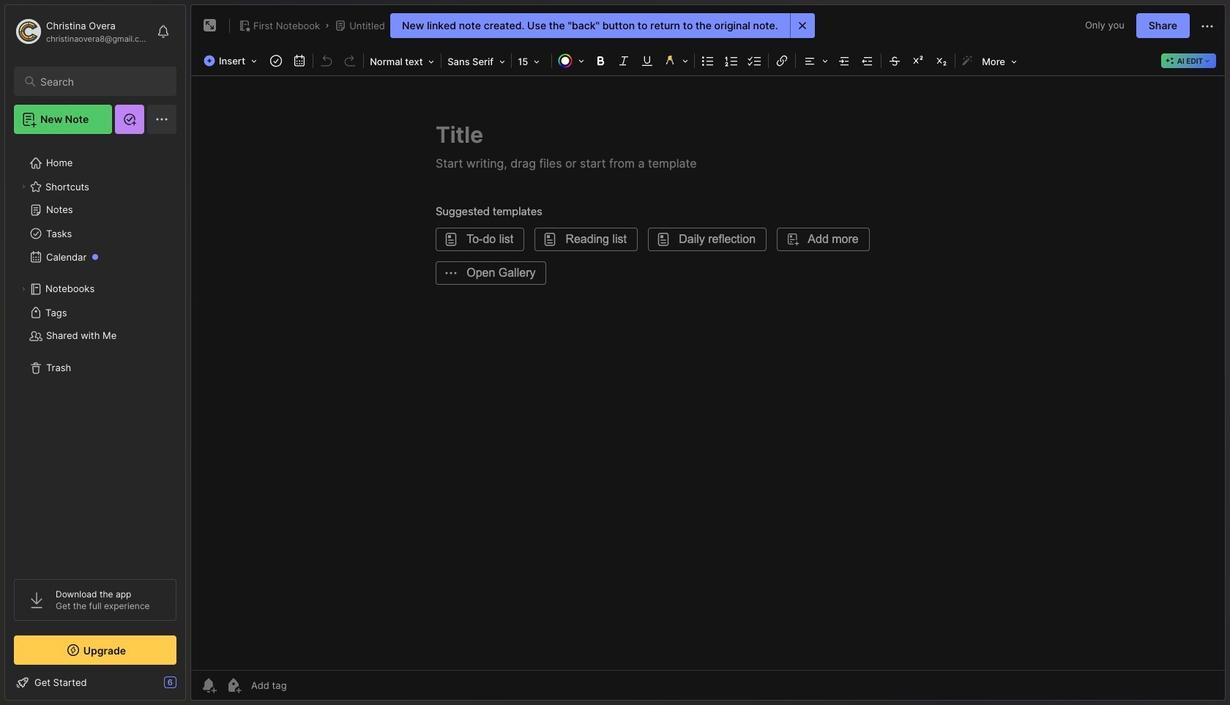 Task type: describe. For each thing, give the bounding box(es) containing it.
outdent image
[[857, 51, 878, 71]]

Heading level field
[[365, 51, 439, 72]]

subscript image
[[931, 51, 952, 71]]

more actions image
[[1199, 17, 1216, 35]]

More actions field
[[1199, 16, 1216, 35]]

superscript image
[[908, 51, 928, 71]]

Note Editor text field
[[191, 75, 1225, 670]]

Highlight field
[[659, 51, 693, 71]]

none search field inside main element
[[40, 72, 163, 90]]

Font size field
[[513, 51, 550, 72]]

bold image
[[590, 51, 611, 71]]

expand notebooks image
[[19, 285, 28, 294]]

insert link image
[[772, 51, 792, 71]]

click to collapse image
[[185, 678, 196, 696]]

Insert field
[[200, 51, 264, 71]]

numbered list image
[[721, 51, 742, 71]]

task image
[[266, 51, 286, 71]]

strikethrough image
[[885, 51, 905, 71]]

Alignment field
[[797, 51, 833, 71]]

expand note image
[[201, 17, 219, 34]]



Task type: vqa. For each thing, say whether or not it's contained in the screenshot.
start writing… Text Box
no



Task type: locate. For each thing, give the bounding box(es) containing it.
None search field
[[40, 72, 163, 90]]

Font family field
[[443, 51, 510, 72]]

italic image
[[614, 51, 634, 71]]

Account field
[[14, 17, 149, 46]]

Font color field
[[554, 51, 589, 71]]

note window element
[[190, 4, 1226, 704]]

alert
[[390, 13, 815, 38]]

tree inside main element
[[5, 143, 185, 566]]

Add tag field
[[250, 679, 360, 692]]

checklist image
[[745, 51, 765, 71]]

Search text field
[[40, 75, 163, 89]]

add tag image
[[225, 677, 242, 694]]

underline image
[[637, 51, 658, 71]]

calendar event image
[[289, 51, 310, 71]]

Help and Learning task checklist field
[[5, 671, 185, 694]]

bulleted list image
[[698, 51, 718, 71]]

main element
[[0, 0, 190, 705]]

tree
[[5, 143, 185, 566]]

indent image
[[834, 51, 855, 71]]

More field
[[978, 51, 1021, 72]]

add a reminder image
[[200, 677, 217, 694]]



